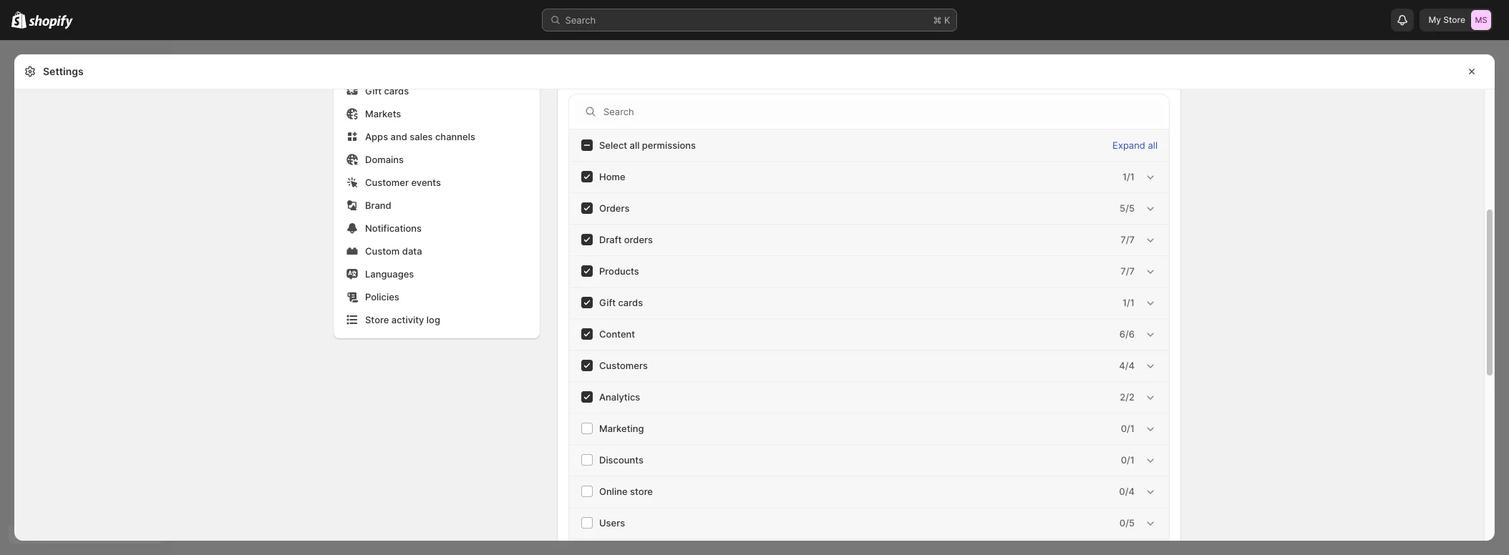 Task type: describe. For each thing, give the bounding box(es) containing it.
analytics
[[599, 392, 641, 403]]

markets link
[[342, 104, 531, 124]]

expand
[[1113, 140, 1146, 151]]

permissions
[[642, 140, 696, 151]]

data
[[402, 246, 422, 257]]

Search text field
[[604, 100, 1164, 123]]

markets
[[365, 108, 401, 120]]

0/1 for marketing
[[1121, 423, 1135, 435]]

apps
[[365, 131, 388, 143]]

marketing
[[599, 423, 644, 435]]

custom data
[[365, 246, 422, 257]]

6/6
[[1120, 329, 1135, 340]]

7/7 for draft orders
[[1121, 234, 1135, 246]]

gift cards link
[[342, 81, 531, 101]]

customer events link
[[342, 173, 531, 193]]

customers
[[599, 360, 648, 372]]

7/7 for products
[[1121, 266, 1135, 277]]

languages link
[[342, 264, 531, 284]]

online store
[[599, 486, 653, 498]]

1 vertical spatial gift
[[599, 297, 616, 309]]

all for select
[[630, 140, 640, 151]]

customer events
[[365, 177, 441, 188]]

⌘ k
[[934, 14, 951, 26]]

0 vertical spatial gift cards
[[365, 85, 409, 97]]

custom
[[365, 246, 400, 257]]

policies
[[365, 292, 399, 303]]

users
[[599, 518, 625, 529]]

select
[[599, 140, 627, 151]]

customer
[[365, 177, 409, 188]]

k
[[945, 14, 951, 26]]

products
[[599, 266, 639, 277]]

all for expand
[[1148, 140, 1158, 151]]

4/4
[[1120, 360, 1135, 372]]

settings
[[43, 65, 84, 77]]

orders
[[624, 234, 653, 246]]

and
[[391, 131, 407, 143]]

1 horizontal spatial shopify image
[[29, 15, 73, 29]]

1/1 for home
[[1123, 171, 1135, 183]]

expand all button
[[1104, 130, 1167, 160]]

orders
[[599, 203, 630, 214]]

1 horizontal spatial gift cards
[[599, 297, 643, 309]]

0/4
[[1120, 486, 1135, 498]]

0/5
[[1120, 518, 1135, 529]]

store
[[630, 486, 653, 498]]

domains
[[365, 154, 404, 165]]

apps and sales channels
[[365, 131, 476, 143]]

events
[[411, 177, 441, 188]]

my
[[1429, 14, 1442, 25]]

my store image
[[1472, 10, 1492, 30]]

channels
[[435, 131, 476, 143]]

custom data link
[[342, 241, 531, 261]]

0/1 for discounts
[[1121, 455, 1135, 466]]



Task type: vqa. For each thing, say whether or not it's contained in the screenshot.
2nd 7/7 from the bottom of the SETTINGS dialog
yes



Task type: locate. For each thing, give the bounding box(es) containing it.
2/2
[[1120, 392, 1135, 403]]

my store
[[1429, 14, 1466, 25]]

all
[[630, 140, 640, 151], [1148, 140, 1158, 151]]

0 vertical spatial 0/1
[[1121, 423, 1135, 435]]

draft orders
[[599, 234, 653, 246]]

shopify image
[[11, 11, 27, 29], [29, 15, 73, 29]]

1/1 up 6/6
[[1123, 297, 1135, 309]]

activity
[[392, 314, 424, 326]]

5/5
[[1120, 203, 1135, 214]]

notifications link
[[342, 218, 531, 239]]

0/1
[[1121, 423, 1135, 435], [1121, 455, 1135, 466]]

2 0/1 from the top
[[1121, 455, 1135, 466]]

languages
[[365, 269, 414, 280]]

brand link
[[342, 196, 531, 216]]

1/1 down expand
[[1123, 171, 1135, 183]]

all right select
[[630, 140, 640, 151]]

1 vertical spatial cards
[[618, 297, 643, 309]]

0 horizontal spatial gift cards
[[365, 85, 409, 97]]

2 7/7 from the top
[[1121, 266, 1135, 277]]

log
[[427, 314, 440, 326]]

1 horizontal spatial store
[[1444, 14, 1466, 25]]

gift
[[365, 85, 382, 97], [599, 297, 616, 309]]

1 vertical spatial store
[[365, 314, 389, 326]]

1 horizontal spatial gift
[[599, 297, 616, 309]]

0 horizontal spatial store
[[365, 314, 389, 326]]

settings dialog
[[14, 0, 1495, 556]]

store inside settings dialog
[[365, 314, 389, 326]]

expand all
[[1113, 140, 1158, 151]]

1 vertical spatial 1/1
[[1123, 297, 1135, 309]]

0 vertical spatial cards
[[384, 85, 409, 97]]

discounts
[[599, 455, 644, 466]]

0 horizontal spatial gift
[[365, 85, 382, 97]]

store activity log link
[[342, 310, 531, 330]]

gift up 'content' at the left bottom
[[599, 297, 616, 309]]

domains link
[[342, 150, 531, 170]]

1/1
[[1123, 171, 1135, 183], [1123, 297, 1135, 309]]

0 horizontal spatial cards
[[384, 85, 409, 97]]

1 0/1 from the top
[[1121, 423, 1135, 435]]

select all permissions
[[599, 140, 696, 151]]

0/1 down 2/2
[[1121, 423, 1135, 435]]

cards up markets
[[384, 85, 409, 97]]

0 vertical spatial 7/7
[[1121, 234, 1135, 246]]

store activity log
[[365, 314, 440, 326]]

0 horizontal spatial shopify image
[[11, 11, 27, 29]]

gift cards up markets
[[365, 85, 409, 97]]

dialog
[[1501, 54, 1510, 118]]

1 vertical spatial gift cards
[[599, 297, 643, 309]]

notifications
[[365, 223, 422, 234]]

gift cards down products
[[599, 297, 643, 309]]

0 vertical spatial gift
[[365, 85, 382, 97]]

1 all from the left
[[630, 140, 640, 151]]

1 1/1 from the top
[[1123, 171, 1135, 183]]

1/1 for gift cards
[[1123, 297, 1135, 309]]

policies link
[[342, 287, 531, 307]]

cards down products
[[618, 297, 643, 309]]

gift up markets
[[365, 85, 382, 97]]

1 vertical spatial 7/7
[[1121, 266, 1135, 277]]

0 vertical spatial store
[[1444, 14, 1466, 25]]

store
[[1444, 14, 1466, 25], [365, 314, 389, 326]]

gift cards
[[365, 85, 409, 97], [599, 297, 643, 309]]

content
[[599, 329, 635, 340]]

1 horizontal spatial all
[[1148, 140, 1158, 151]]

online
[[599, 486, 628, 498]]

0 vertical spatial 1/1
[[1123, 171, 1135, 183]]

2 all from the left
[[1148, 140, 1158, 151]]

cards
[[384, 85, 409, 97], [618, 297, 643, 309]]

sales
[[410, 131, 433, 143]]

1 horizontal spatial cards
[[618, 297, 643, 309]]

1 vertical spatial 0/1
[[1121, 455, 1135, 466]]

search
[[565, 14, 596, 26]]

7/7
[[1121, 234, 1135, 246], [1121, 266, 1135, 277]]

2 1/1 from the top
[[1123, 297, 1135, 309]]

1 7/7 from the top
[[1121, 234, 1135, 246]]

draft
[[599, 234, 622, 246]]

⌘
[[934, 14, 942, 26]]

store down policies
[[365, 314, 389, 326]]

all inside "dropdown button"
[[1148, 140, 1158, 151]]

apps and sales channels link
[[342, 127, 531, 147]]

all right expand
[[1148, 140, 1158, 151]]

home
[[599, 171, 626, 183]]

0 horizontal spatial all
[[630, 140, 640, 151]]

0/1 up 0/4 in the right of the page
[[1121, 455, 1135, 466]]

brand
[[365, 200, 392, 211]]

store right my
[[1444, 14, 1466, 25]]



